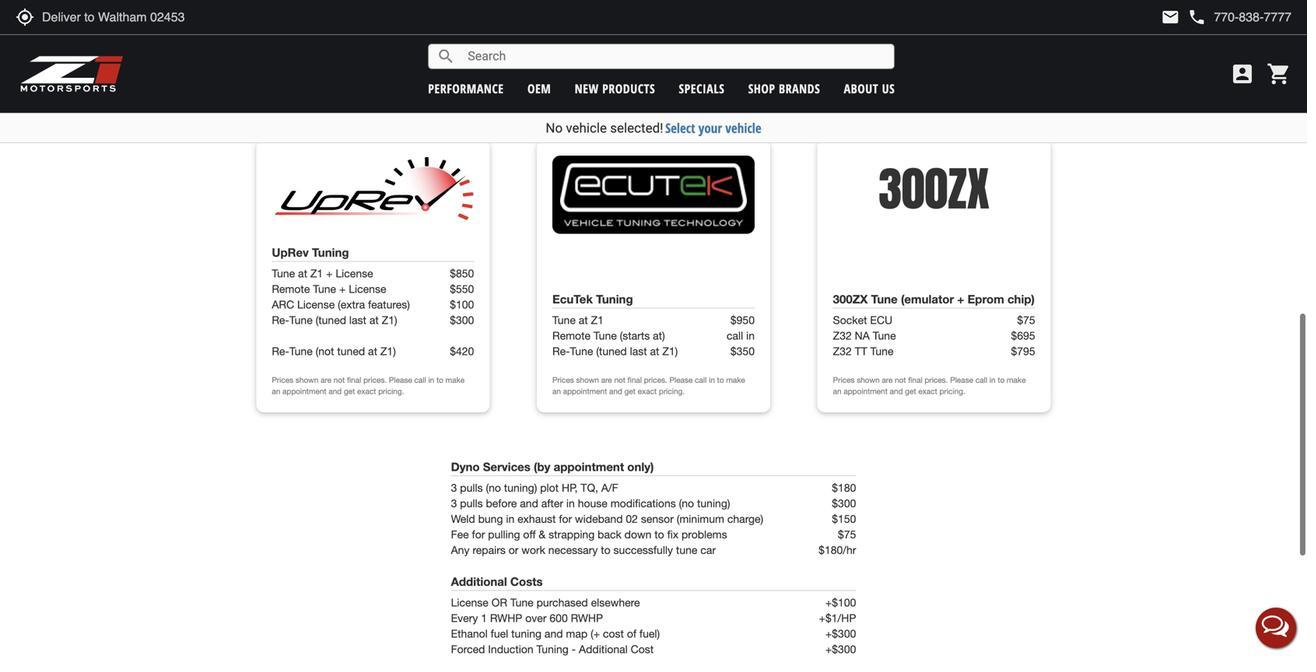 Task type: describe. For each thing, give the bounding box(es) containing it.
prices for 300zx tune (emulator + eprom chip)
[[833, 375, 855, 384]]

shop
[[748, 80, 775, 97]]

map
[[566, 627, 588, 640]]

$75 for socket ecu
[[1017, 314, 1035, 326]]

remote for uprev
[[272, 282, 310, 295]]

ecu
[[870, 314, 893, 326]]

re-tune (tuned last at z1) for $350
[[552, 345, 678, 358]]

services
[[526, 33, 566, 45]]

car
[[700, 543, 716, 556]]

tuning for and
[[511, 627, 542, 640]]

please for 300zx
[[950, 375, 973, 384]]

weld bung in exhaust for wideband 02 sensor (minimum charge)
[[451, 512, 763, 525]]

z1 for ecutek
[[591, 314, 604, 326]]

tune down the remote tune (starts at)
[[570, 345, 593, 358]]

1 prices from the left
[[272, 375, 293, 384]]

shown for 300zx
[[857, 375, 880, 384]]

tune down arc
[[289, 314, 313, 326]]

re- for $300
[[272, 314, 289, 326]]

fuel
[[491, 627, 508, 640]]

pricing. for 300zx tune (emulator + eprom chip)
[[940, 387, 965, 396]]

300zx
[[879, 154, 990, 224]]

at for $300
[[369, 314, 379, 326]]

license up remote tune + license
[[336, 267, 373, 280]]

shopping_cart
[[1267, 61, 1292, 86]]

tune left (starts on the left
[[594, 329, 617, 342]]

mail phone
[[1161, 8, 1206, 26]]

exact for 300zx tune (emulator + eprom chip)
[[918, 387, 937, 396]]

cost
[[631, 642, 654, 655]]

1 please from the left
[[389, 375, 412, 384]]

no
[[546, 120, 563, 136]]

$850
[[450, 267, 474, 280]]

tune down tune at z1 + license
[[313, 282, 336, 295]]

1 vertical spatial tuning
[[585, 48, 615, 61]]

shop brands link
[[748, 80, 820, 97]]

socket ecu
[[833, 314, 893, 326]]

tune at z1 + license
[[272, 267, 373, 280]]

please for ecutek
[[670, 375, 693, 384]]

1
[[481, 611, 487, 624]]

selected!
[[610, 120, 663, 136]]

problems
[[682, 528, 727, 541]]

pulls for before
[[460, 497, 483, 510]]

select your vehicle link
[[665, 119, 761, 137]]

appointment down the remote tune (starts at)
[[563, 387, 607, 396]]

tune up the ecu
[[871, 292, 898, 306]]

call
[[809, 33, 827, 45]]

1 final from the left
[[347, 375, 361, 384]]

tune up every 1 rwhp over 600 rwhp
[[510, 596, 533, 609]]

wideband
[[575, 512, 623, 525]]

an for ecutek tuning
[[552, 387, 561, 396]]

modifications
[[611, 497, 676, 510]]

costs
[[510, 574, 543, 588]]

fee for pulling off & strapping back down to fix problems
[[451, 528, 727, 541]]

300zx tune (emulator + eprom chip)
[[833, 292, 1035, 306]]

1 prices. from the left
[[363, 375, 387, 384]]

prices. for ecutek
[[644, 375, 667, 384]]

z1) for $350
[[662, 345, 678, 358]]

about
[[844, 80, 879, 97]]

fix
[[667, 528, 679, 541]]

oem link
[[527, 80, 551, 97]]

remote tune + license
[[272, 282, 386, 295]]

ethanol fuel tuning and map (+ cost of fuel)
[[451, 627, 660, 640]]

appointment.
[[618, 48, 683, 61]]

prices for ecutek tuning
[[552, 375, 574, 384]]

uprev tuning
[[272, 246, 349, 260]]

socket
[[833, 314, 867, 326]]

prices shown are not final prices. please call in to make an appointment and get exact pricing. for ecutek tuning
[[552, 375, 745, 396]]

($100
[[690, 33, 717, 45]]

specials link
[[679, 80, 725, 97]]

arc
[[272, 298, 294, 311]]

and down re-tune (not tuned at z1)
[[329, 387, 342, 396]]

and right sheet
[[502, 71, 518, 85]]

tune down the ecu
[[873, 329, 896, 342]]

1 horizontal spatial (no
[[679, 497, 694, 510]]

over
[[525, 611, 547, 624]]

838-
[[451, 48, 473, 61]]

prices. for 300zx
[[925, 375, 948, 384]]

us
[[882, 80, 895, 97]]

purchased
[[537, 596, 588, 609]]

at for $420
[[368, 345, 377, 358]]

house
[[578, 497, 608, 510]]

to inside all dyno tuning services are by appointment only ($100 deposit required). call 770- 838-7777 to schedule your tuning appointment.
[[501, 48, 510, 61]]

$695
[[1011, 329, 1035, 342]]

dyno sheet and waiver link
[[451, 71, 550, 85]]

phone link
[[1188, 8, 1292, 26]]

appointment down the (not
[[282, 387, 326, 396]]

$300 for re-tune (tuned last at z1)
[[450, 314, 474, 326]]

+$300 for forced induction tuning - additional cost
[[825, 642, 856, 655]]

1 an from the left
[[272, 387, 280, 396]]

arc license (extra features)
[[272, 298, 410, 311]]

0 horizontal spatial for
[[472, 528, 485, 541]]

1 vertical spatial additional
[[579, 642, 628, 655]]

$75 for fee for pulling off & strapping back down to fix problems
[[838, 528, 856, 541]]

re- for $420
[[272, 345, 289, 358]]

tuning for uprev tuning
[[312, 246, 349, 260]]

make for ecutek tuning
[[726, 375, 745, 384]]

(extra
[[338, 298, 365, 311]]

z1 motorsports logo image
[[19, 54, 124, 93]]

1 get from the left
[[344, 387, 355, 396]]

are down the remote tune (starts at)
[[601, 375, 612, 384]]

mail
[[1161, 8, 1180, 26]]

every 1 rwhp over 600 rwhp
[[451, 611, 603, 624]]

not for ecutek tuning
[[614, 375, 625, 384]]

z1) for $420
[[380, 345, 396, 358]]

z32 for z32 tt tune
[[833, 345, 852, 358]]

and down 3 pulls (no tuning) plot hp, tq, a/f
[[520, 497, 538, 510]]

about us
[[844, 80, 895, 97]]

+ for 300zx
[[957, 292, 964, 306]]

1 horizontal spatial +
[[339, 282, 346, 295]]

new products link
[[575, 80, 655, 97]]

tt
[[855, 345, 867, 358]]

1 pricing. from the left
[[378, 387, 404, 396]]

dyno for dyno services (by appointment only)
[[451, 460, 480, 474]]

(tuned for $300
[[316, 314, 346, 326]]

shown for ecutek
[[576, 375, 599, 384]]

off
[[523, 528, 536, 541]]

select
[[665, 119, 695, 137]]

0 vertical spatial (no
[[486, 481, 501, 494]]

1 horizontal spatial for
[[559, 512, 572, 525]]

and down the remote tune (starts at)
[[609, 387, 622, 396]]

waiver
[[520, 71, 550, 85]]

1 rwhp from the left
[[490, 611, 522, 624]]

re-tune (tuned last at z1) for $300
[[272, 314, 397, 326]]

any repairs or work necessary to successfully tune car
[[451, 543, 716, 556]]

(by
[[534, 460, 550, 474]]

dyno
[[466, 33, 490, 45]]

an for 300zx tune (emulator + eprom chip)
[[833, 387, 842, 396]]

forced
[[451, 642, 485, 655]]

repairs
[[473, 543, 506, 556]]

performance link
[[428, 80, 504, 97]]

last for $350
[[630, 345, 647, 358]]

successfully
[[614, 543, 673, 556]]

sheet
[[475, 71, 499, 85]]

are down the (not
[[321, 375, 331, 384]]

ecutek tuning
[[552, 292, 633, 306]]

are down z32 tt tune
[[882, 375, 893, 384]]

make for 300zx tune (emulator + eprom chip)
[[1007, 375, 1026, 384]]

+$100
[[825, 596, 856, 609]]

3 for 3 pulls (no tuning) plot hp, tq, a/f
[[451, 481, 457, 494]]

prices shown are not final prices. please call in to make an appointment and get exact pricing. for 300zx tune (emulator + eprom chip)
[[833, 375, 1026, 396]]

$300 for 3 pulls before and after in house modifications (no tuning)
[[832, 497, 856, 510]]

appointment down z32 tt tune
[[844, 387, 888, 396]]



Task type: vqa. For each thing, say whether or not it's contained in the screenshot.
Z
no



Task type: locate. For each thing, give the bounding box(es) containing it.
1 vertical spatial remote
[[552, 329, 591, 342]]

any
[[451, 543, 470, 556]]

$150
[[832, 512, 856, 525]]

at
[[298, 267, 307, 280], [369, 314, 379, 326], [579, 314, 588, 326], [368, 345, 377, 358], [650, 345, 659, 358]]

z1 up remote tune + license
[[310, 267, 323, 280]]

at)
[[653, 329, 665, 342]]

get for ecutek tuning
[[624, 387, 636, 396]]

at right the tuned
[[368, 345, 377, 358]]

final for ecutek tuning
[[628, 375, 642, 384]]

sensor
[[641, 512, 674, 525]]

2 please from the left
[[670, 375, 693, 384]]

your right select
[[699, 119, 722, 137]]

at down features)
[[369, 314, 379, 326]]

0 horizontal spatial (tuned
[[316, 314, 346, 326]]

1 horizontal spatial pricing.
[[659, 387, 685, 396]]

1 z32 from the top
[[833, 329, 852, 342]]

0 vertical spatial z1
[[310, 267, 323, 280]]

1 horizontal spatial prices.
[[644, 375, 667, 384]]

1 horizontal spatial exact
[[638, 387, 657, 396]]

0 horizontal spatial an
[[272, 387, 280, 396]]

2 3 from the top
[[451, 497, 457, 510]]

tuning) up before
[[504, 481, 537, 494]]

1 vertical spatial $75
[[838, 528, 856, 541]]

at down uprev tuning
[[298, 267, 307, 280]]

bung
[[478, 512, 503, 525]]

appointment inside all dyno tuning services are by appointment only ($100 deposit required). call 770- 838-7777 to schedule your tuning appointment.
[[602, 33, 664, 45]]

every
[[451, 611, 478, 624]]

1 horizontal spatial $300
[[832, 497, 856, 510]]

prices shown are not final prices. please call in to make an appointment and get exact pricing. down at)
[[552, 375, 745, 396]]

re-tune (tuned last at z1) down the remote tune (starts at)
[[552, 345, 678, 358]]

0 vertical spatial tuning
[[493, 33, 523, 45]]

appointment up appointment.
[[602, 33, 664, 45]]

required).
[[760, 33, 805, 45]]

dyno for dyno sheet and waiver
[[451, 71, 473, 85]]

fuel)
[[639, 627, 660, 640]]

z1)
[[382, 314, 397, 326], [380, 345, 396, 358], [662, 345, 678, 358]]

0 horizontal spatial vehicle
[[566, 120, 607, 136]]

3 prices from the left
[[833, 375, 855, 384]]

(no up before
[[486, 481, 501, 494]]

additional down (+
[[579, 642, 628, 655]]

0 vertical spatial last
[[349, 314, 366, 326]]

prices down tune at z1 at left
[[552, 375, 574, 384]]

not for 300zx tune (emulator + eprom chip)
[[895, 375, 906, 384]]

exact for ecutek tuning
[[638, 387, 657, 396]]

0 horizontal spatial +
[[326, 267, 333, 280]]

1 +$300 from the top
[[825, 627, 856, 640]]

re-tune (not tuned at z1)
[[272, 345, 396, 358]]

1 vertical spatial for
[[472, 528, 485, 541]]

0 vertical spatial pulls
[[460, 481, 483, 494]]

remote for ecutek
[[552, 329, 591, 342]]

last down (starts on the left
[[630, 345, 647, 358]]

z1) down at)
[[662, 345, 678, 358]]

+ for tune
[[326, 267, 333, 280]]

only
[[667, 33, 687, 45]]

0 horizontal spatial re-tune (tuned last at z1)
[[272, 314, 397, 326]]

prices down re-tune (not tuned at z1)
[[272, 375, 293, 384]]

license down remote tune + license
[[297, 298, 335, 311]]

0 horizontal spatial rwhp
[[490, 611, 522, 624]]

0 vertical spatial z32
[[833, 329, 852, 342]]

1 vertical spatial (tuned
[[596, 345, 627, 358]]

0 horizontal spatial prices
[[272, 375, 293, 384]]

0 vertical spatial tuning)
[[504, 481, 537, 494]]

tune
[[676, 543, 697, 556]]

pulling
[[488, 528, 520, 541]]

$950
[[730, 314, 755, 326]]

1 vertical spatial 3
[[451, 497, 457, 510]]

0 horizontal spatial additional
[[451, 574, 507, 588]]

1 horizontal spatial an
[[552, 387, 561, 396]]

or
[[509, 543, 519, 556]]

1 horizontal spatial make
[[726, 375, 745, 384]]

0 vertical spatial tuning
[[312, 246, 349, 260]]

1 exact from the left
[[357, 387, 376, 396]]

tuning) up (minimum
[[697, 497, 730, 510]]

0 horizontal spatial $300
[[450, 314, 474, 326]]

shown down the remote tune (starts at)
[[576, 375, 599, 384]]

(tuned for $350
[[596, 345, 627, 358]]

2 an from the left
[[552, 387, 561, 396]]

2 horizontal spatial an
[[833, 387, 842, 396]]

0 vertical spatial +$300
[[825, 627, 856, 640]]

0 vertical spatial additional
[[451, 574, 507, 588]]

tuning down by
[[585, 48, 615, 61]]

not down re-tune (not tuned at z1)
[[334, 375, 345, 384]]

make down $420
[[446, 375, 465, 384]]

2 horizontal spatial final
[[908, 375, 923, 384]]

2 pulls from the top
[[460, 497, 483, 510]]

3 get from the left
[[905, 387, 916, 396]]

all
[[451, 33, 463, 45]]

3 shown from the left
[[857, 375, 880, 384]]

weld
[[451, 512, 475, 525]]

make
[[446, 375, 465, 384], [726, 375, 745, 384], [1007, 375, 1026, 384]]

remote down tune at z1 at left
[[552, 329, 591, 342]]

remote tune (starts at)
[[552, 329, 665, 342]]

dyno down 838-
[[451, 71, 473, 85]]

3 pulls before and after in house modifications (no tuning)
[[451, 497, 730, 510]]

2 horizontal spatial exact
[[918, 387, 937, 396]]

3 an from the left
[[833, 387, 842, 396]]

1 horizontal spatial prices
[[552, 375, 574, 384]]

at down ecutek tuning
[[579, 314, 588, 326]]

0 horizontal spatial your
[[560, 48, 582, 61]]

2 make from the left
[[726, 375, 745, 384]]

work
[[522, 543, 545, 556]]

tuning
[[312, 246, 349, 260], [596, 292, 633, 306], [537, 642, 569, 655]]

not down z32 na tune
[[895, 375, 906, 384]]

at down at)
[[650, 345, 659, 358]]

0 horizontal spatial shown
[[296, 375, 318, 384]]

vehicle inside no vehicle selected! select your vehicle
[[566, 120, 607, 136]]

tuning up tune at z1 + license
[[312, 246, 349, 260]]

tuning for services
[[493, 33, 523, 45]]

z32 na tune
[[833, 329, 896, 342]]

search
[[437, 47, 455, 66]]

3 exact from the left
[[918, 387, 937, 396]]

tuning down ethanol fuel tuning and map (+ cost of fuel)
[[537, 642, 569, 655]]

make down $795
[[1007, 375, 1026, 384]]

cost
[[603, 627, 624, 640]]

1 vertical spatial pulls
[[460, 497, 483, 510]]

back
[[598, 528, 621, 541]]

get for 300zx tune (emulator + eprom chip)
[[905, 387, 916, 396]]

$75 up the $695
[[1017, 314, 1035, 326]]

1 vertical spatial last
[[630, 345, 647, 358]]

strapping
[[549, 528, 595, 541]]

rwhp up fuel
[[490, 611, 522, 624]]

ethanol
[[451, 627, 488, 640]]

rwhp up (+
[[571, 611, 603, 624]]

tune left the (not
[[289, 345, 313, 358]]

final
[[347, 375, 361, 384], [628, 375, 642, 384], [908, 375, 923, 384]]

+ left eprom
[[957, 292, 964, 306]]

0 horizontal spatial z1
[[310, 267, 323, 280]]

2 exact from the left
[[638, 387, 657, 396]]

fee
[[451, 528, 469, 541]]

2 prices. from the left
[[644, 375, 667, 384]]

last down (extra
[[349, 314, 366, 326]]

1 horizontal spatial tuning
[[537, 642, 569, 655]]

2 horizontal spatial shown
[[857, 375, 880, 384]]

dyno left the services
[[451, 460, 480, 474]]

0 horizontal spatial remote
[[272, 282, 310, 295]]

an
[[272, 387, 280, 396], [552, 387, 561, 396], [833, 387, 842, 396]]

3 for 3 pulls before and after in house modifications (no tuning)
[[451, 497, 457, 510]]

1 horizontal spatial z1
[[591, 314, 604, 326]]

(tuned down arc license (extra features)
[[316, 314, 346, 326]]

an down tune at z1 at left
[[552, 387, 561, 396]]

1 vertical spatial $300
[[832, 497, 856, 510]]

vehicle right no
[[566, 120, 607, 136]]

2 vertical spatial tuning
[[511, 627, 542, 640]]

z1 up the remote tune (starts at)
[[591, 314, 604, 326]]

0 vertical spatial your
[[560, 48, 582, 61]]

0 horizontal spatial make
[[446, 375, 465, 384]]

3 make from the left
[[1007, 375, 1026, 384]]

1 horizontal spatial rwhp
[[571, 611, 603, 624]]

1 not from the left
[[334, 375, 345, 384]]

shop brands
[[748, 80, 820, 97]]

appointment
[[602, 33, 664, 45], [282, 387, 326, 396], [563, 387, 607, 396], [844, 387, 888, 396], [554, 460, 624, 474]]

2 get from the left
[[624, 387, 636, 396]]

z1 for uprev
[[310, 267, 323, 280]]

z32 for z32 na tune
[[833, 329, 852, 342]]

Search search field
[[455, 44, 894, 68]]

2 +$300 from the top
[[825, 642, 856, 655]]

2 dyno from the top
[[451, 460, 480, 474]]

additional costs
[[451, 574, 543, 588]]

pulls for (no
[[460, 481, 483, 494]]

1 horizontal spatial not
[[614, 375, 625, 384]]

1 horizontal spatial re-tune (tuned last at z1)
[[552, 345, 678, 358]]

prices.
[[363, 375, 387, 384], [644, 375, 667, 384], [925, 375, 948, 384]]

3 pricing. from the left
[[940, 387, 965, 396]]

3 please from the left
[[950, 375, 973, 384]]

z1) right the tuned
[[380, 345, 396, 358]]

features)
[[368, 298, 410, 311]]

(no up (minimum
[[679, 497, 694, 510]]

1 horizontal spatial vehicle
[[725, 119, 761, 137]]

1 vertical spatial z1
[[591, 314, 604, 326]]

0 horizontal spatial exact
[[357, 387, 376, 396]]

make down $350
[[726, 375, 745, 384]]

1 horizontal spatial $75
[[1017, 314, 1035, 326]]

are inside all dyno tuning services are by appointment only ($100 deposit required). call 770- 838-7777 to schedule your tuning appointment.
[[569, 33, 585, 45]]

prices down z32 tt tune
[[833, 375, 855, 384]]

0 vertical spatial dyno
[[451, 71, 473, 85]]

an down z32 tt tune
[[833, 387, 842, 396]]

tuning down every 1 rwhp over 600 rwhp
[[511, 627, 542, 640]]

1 vertical spatial your
[[699, 119, 722, 137]]

1 vertical spatial tuning)
[[697, 497, 730, 510]]

(not
[[316, 345, 334, 358]]

0 horizontal spatial last
[[349, 314, 366, 326]]

tq,
[[581, 481, 598, 494]]

services
[[483, 460, 531, 474]]

2 horizontal spatial make
[[1007, 375, 1026, 384]]

down
[[624, 528, 652, 541]]

final for 300zx tune (emulator + eprom chip)
[[908, 375, 923, 384]]

a/f
[[601, 481, 618, 494]]

600
[[550, 611, 568, 624]]

at for $350
[[650, 345, 659, 358]]

$75 down $150
[[838, 528, 856, 541]]

0 vertical spatial $75
[[1017, 314, 1035, 326]]

not down the remote tune (starts at)
[[614, 375, 625, 384]]

1 horizontal spatial your
[[699, 119, 722, 137]]

0 vertical spatial 3
[[451, 481, 457, 494]]

1 horizontal spatial (tuned
[[596, 345, 627, 358]]

3 not from the left
[[895, 375, 906, 384]]

1 shown from the left
[[296, 375, 318, 384]]

2 horizontal spatial prices shown are not final prices. please call in to make an appointment and get exact pricing.
[[833, 375, 1026, 396]]

2 pricing. from the left
[[659, 387, 685, 396]]

2 final from the left
[[628, 375, 642, 384]]

+ up arc license (extra features)
[[339, 282, 346, 295]]

remote
[[272, 282, 310, 295], [552, 329, 591, 342]]

2 prices shown are not final prices. please call in to make an appointment and get exact pricing. from the left
[[552, 375, 745, 396]]

2 horizontal spatial not
[[895, 375, 906, 384]]

2 horizontal spatial prices.
[[925, 375, 948, 384]]

0 vertical spatial remote
[[272, 282, 310, 295]]

(+
[[591, 627, 600, 640]]

last for $300
[[349, 314, 366, 326]]

tune down 'uprev' on the top of the page
[[272, 267, 295, 280]]

after
[[541, 497, 563, 510]]

1 vertical spatial z32
[[833, 345, 852, 358]]

about us link
[[844, 80, 895, 97]]

shown down z32 tt tune
[[857, 375, 880, 384]]

prices shown are not final prices. please call in to make an appointment and get exact pricing. down the tuned
[[272, 375, 465, 396]]

your inside all dyno tuning services are by appointment only ($100 deposit required). call 770- 838-7777 to schedule your tuning appointment.
[[560, 48, 582, 61]]

0 horizontal spatial not
[[334, 375, 345, 384]]

exhaust
[[518, 512, 556, 525]]

2 shown from the left
[[576, 375, 599, 384]]

$180
[[832, 481, 856, 494]]

for up strapping
[[559, 512, 572, 525]]

remote up arc
[[272, 282, 310, 295]]

2 z32 from the top
[[833, 345, 852, 358]]

z32 down socket
[[833, 329, 852, 342]]

deposit
[[720, 33, 757, 45]]

an down re-tune (not tuned at z1)
[[272, 387, 280, 396]]

(emulator
[[901, 292, 954, 306]]

shown
[[296, 375, 318, 384], [576, 375, 599, 384], [857, 375, 880, 384]]

in
[[746, 329, 755, 342], [428, 375, 434, 384], [709, 375, 715, 384], [990, 375, 996, 384], [566, 497, 575, 510], [506, 512, 515, 525]]

2 prices from the left
[[552, 375, 574, 384]]

+ up remote tune + license
[[326, 267, 333, 280]]

call
[[727, 329, 743, 342], [414, 375, 426, 384], [695, 375, 707, 384], [976, 375, 987, 384]]

2 not from the left
[[614, 375, 625, 384]]

3 prices shown are not final prices. please call in to make an appointment and get exact pricing. from the left
[[833, 375, 1026, 396]]

1 dyno from the top
[[451, 71, 473, 85]]

0 horizontal spatial prices.
[[363, 375, 387, 384]]

my_location
[[16, 8, 34, 26]]

1 make from the left
[[446, 375, 465, 384]]

$300 down $100
[[450, 314, 474, 326]]

1 prices shown are not final prices. please call in to make an appointment and get exact pricing. from the left
[[272, 375, 465, 396]]

dyno
[[451, 71, 473, 85], [451, 460, 480, 474]]

0 horizontal spatial get
[[344, 387, 355, 396]]

z1) for $300
[[382, 314, 397, 326]]

re- left the (not
[[272, 345, 289, 358]]

re-tune (tuned last at z1)
[[272, 314, 397, 326], [552, 345, 678, 358]]

1 horizontal spatial tuning)
[[697, 497, 730, 510]]

(tuned down the remote tune (starts at)
[[596, 345, 627, 358]]

2 horizontal spatial please
[[950, 375, 973, 384]]

3 prices. from the left
[[925, 375, 948, 384]]

1 horizontal spatial last
[[630, 345, 647, 358]]

last
[[349, 314, 366, 326], [630, 345, 647, 358]]

z32 left tt
[[833, 345, 852, 358]]

na
[[855, 329, 870, 342]]

are left by
[[569, 33, 585, 45]]

1 horizontal spatial shown
[[576, 375, 599, 384]]

tuning up 7777
[[493, 33, 523, 45]]

re- for $350
[[552, 345, 570, 358]]

1 vertical spatial (no
[[679, 497, 694, 510]]

appointment up 'tq,' at the left bottom of page
[[554, 460, 624, 474]]

1 vertical spatial tuning
[[596, 292, 633, 306]]

plot
[[540, 481, 559, 494]]

0 horizontal spatial $75
[[838, 528, 856, 541]]

license up every
[[451, 596, 488, 609]]

elsewhere
[[591, 596, 640, 609]]

$795
[[1011, 345, 1035, 358]]

induction
[[488, 642, 533, 655]]

and up forced induction tuning - additional cost
[[545, 627, 563, 640]]

vehicle
[[725, 119, 761, 137], [566, 120, 607, 136]]

-
[[572, 642, 576, 655]]

1 vertical spatial re-tune (tuned last at z1)
[[552, 345, 678, 358]]

tune down ecutek
[[552, 314, 576, 326]]

oem
[[527, 80, 551, 97]]

mail link
[[1161, 8, 1180, 26]]

re- down tune at z1 at left
[[552, 345, 570, 358]]

tune at z1
[[552, 314, 604, 326]]

for right fee
[[472, 528, 485, 541]]

license up (extra
[[349, 282, 386, 295]]

charge)
[[727, 512, 763, 525]]

2 horizontal spatial tuning
[[596, 292, 633, 306]]

are
[[569, 33, 585, 45], [321, 375, 331, 384], [601, 375, 612, 384], [882, 375, 893, 384]]

300zx
[[833, 292, 868, 306]]

account_box
[[1230, 61, 1255, 86]]

7777
[[473, 48, 498, 61]]

re- down arc
[[272, 314, 289, 326]]

0 horizontal spatial pricing.
[[378, 387, 404, 396]]

+$300 for ethanol fuel tuning and map (+ cost of fuel)
[[825, 627, 856, 640]]

your down the services
[[560, 48, 582, 61]]

$300 up $150
[[832, 497, 856, 510]]

$180/hr
[[819, 543, 856, 556]]

re-tune (tuned last at z1) down arc license (extra features)
[[272, 314, 397, 326]]

or
[[492, 596, 507, 609]]

0 vertical spatial (tuned
[[316, 314, 346, 326]]

0 horizontal spatial tuning
[[312, 246, 349, 260]]

1 horizontal spatial prices shown are not final prices. please call in to make an appointment and get exact pricing.
[[552, 375, 745, 396]]

1 3 from the top
[[451, 481, 457, 494]]

1 horizontal spatial final
[[628, 375, 642, 384]]

z1) down features)
[[382, 314, 397, 326]]

tuning up the remote tune (starts at)
[[596, 292, 633, 306]]

1 horizontal spatial additional
[[579, 642, 628, 655]]

(minimum
[[677, 512, 724, 525]]

tuning for ecutek tuning
[[596, 292, 633, 306]]

products
[[602, 80, 655, 97]]

all dyno tuning services are by appointment only ($100 deposit required). call 770- 838-7777 to schedule your tuning appointment.
[[451, 33, 852, 61]]

tune right tt
[[870, 345, 894, 358]]

additional
[[451, 574, 507, 588], [579, 642, 628, 655]]

0 horizontal spatial tuning)
[[504, 481, 537, 494]]

additional up the or
[[451, 574, 507, 588]]

shown down the (not
[[296, 375, 318, 384]]

pricing. for ecutek tuning
[[659, 387, 685, 396]]

and down z32 tt tune
[[890, 387, 903, 396]]

0 horizontal spatial final
[[347, 375, 361, 384]]

0 vertical spatial $300
[[450, 314, 474, 326]]

1 vertical spatial dyno
[[451, 460, 480, 474]]

$550
[[450, 282, 474, 295]]

1 horizontal spatial remote
[[552, 329, 591, 342]]

3 final from the left
[[908, 375, 923, 384]]

2 horizontal spatial get
[[905, 387, 916, 396]]

1 pulls from the top
[[460, 481, 483, 494]]

1 horizontal spatial get
[[624, 387, 636, 396]]

prices shown are not final prices. please call in to make an appointment and get exact pricing. down z32 tt tune
[[833, 375, 1026, 396]]

hp,
[[562, 481, 578, 494]]

eprom
[[968, 292, 1004, 306]]

2 rwhp from the left
[[571, 611, 603, 624]]

2 horizontal spatial prices
[[833, 375, 855, 384]]

vehicle down shop
[[725, 119, 761, 137]]

chip)
[[1008, 292, 1035, 306]]

prices
[[272, 375, 293, 384], [552, 375, 574, 384], [833, 375, 855, 384]]



